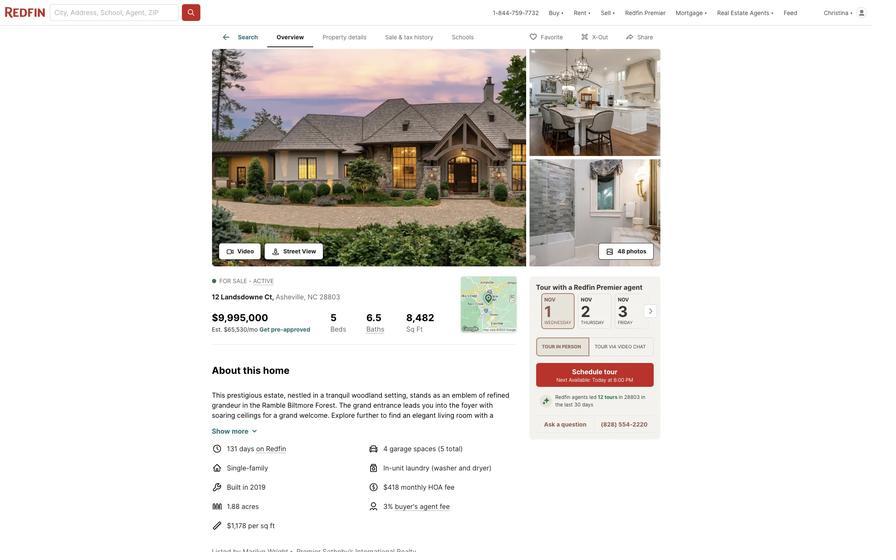 Task type: vqa. For each thing, say whether or not it's contained in the screenshot.
in within in the last 30 days
yes



Task type: locate. For each thing, give the bounding box(es) containing it.
0 horizontal spatial suite
[[250, 492, 265, 500]]

1 , from the left
[[272, 293, 274, 301]]

1 horizontal spatial room
[[456, 411, 473, 420]]

1 vertical spatial bath.
[[405, 492, 421, 500]]

room up half
[[406, 471, 422, 480]]

days down the led
[[582, 402, 594, 408]]

takes
[[388, 461, 405, 470]]

0 horizontal spatial an
[[403, 411, 411, 420]]

an right as
[[442, 391, 450, 399]]

and up 3%
[[380, 492, 392, 500]]

1 horizontal spatial nov
[[581, 297, 592, 303]]

fee down car
[[440, 502, 450, 511]]

1 horizontal spatial you
[[422, 401, 434, 410]]

closets,
[[351, 451, 376, 460]]

0 horizontal spatial ,
[[272, 293, 274, 301]]

grand down biltmore
[[279, 411, 298, 420]]

further
[[357, 411, 379, 420]]

ask a question
[[544, 421, 587, 428]]

0 vertical spatial days
[[582, 402, 594, 408]]

like
[[299, 461, 309, 470]]

▾ right buy
[[561, 9, 564, 16]]

2220
[[633, 421, 648, 428]]

1 vertical spatial to
[[420, 461, 427, 470]]

, left nc
[[304, 293, 306, 301]]

estate
[[731, 9, 749, 16]]

biltmore
[[288, 401, 314, 410]]

0 horizontal spatial a
[[336, 461, 340, 470]]

family
[[249, 464, 268, 472], [385, 471, 404, 480]]

to up intimacy
[[381, 411, 387, 420]]

12 landsdowne ct , asheville , nc 28803
[[212, 293, 340, 301]]

question
[[562, 421, 587, 428]]

fee for 3% buyer's agent fee
[[440, 502, 450, 511]]

grand
[[353, 401, 372, 410], [279, 411, 298, 420], [411, 421, 429, 430]]

rent
[[574, 9, 587, 16]]

12 right the led
[[598, 394, 604, 401]]

tour left via
[[595, 344, 608, 350]]

3%
[[384, 502, 393, 511]]

0 vertical spatial to
[[381, 411, 387, 420]]

premier up share
[[645, 9, 666, 16]]

a up nov 1 wednesday
[[569, 283, 573, 292]]

tab list
[[212, 26, 490, 47]]

back
[[255, 431, 271, 440]]

4 ▾ from the left
[[705, 9, 708, 16]]

redfin up 'last'
[[556, 394, 571, 401]]

0 horizontal spatial to
[[212, 471, 218, 480]]

outside,
[[465, 471, 492, 480]]

you down shower,
[[407, 461, 419, 470]]

family down takes
[[385, 471, 404, 480]]

1 nov from the left
[[545, 297, 556, 303]]

fireplace, up appliances,double
[[342, 431, 371, 440]]

0 vertical spatial agent
[[624, 283, 643, 292]]

0 horizontal spatial nov
[[545, 297, 556, 303]]

the down dual
[[429, 461, 439, 470]]

the
[[250, 401, 260, 410], [449, 401, 460, 410], [556, 402, 563, 408], [212, 431, 222, 440], [299, 441, 310, 450], [429, 461, 439, 470]]

with down refined
[[480, 401, 493, 410]]

0 horizontal spatial of
[[291, 441, 297, 450]]

3 nov from the left
[[618, 297, 629, 303]]

48 photos button
[[599, 243, 654, 260]]

0 vertical spatial 28803
[[320, 293, 340, 301]]

nov inside nov 1 wednesday
[[545, 297, 556, 303]]

▾ right sell
[[613, 9, 616, 16]]

property details tab
[[313, 27, 376, 47]]

and up full
[[391, 481, 403, 490]]

wet-
[[357, 471, 371, 480]]

3 ▾ from the left
[[613, 9, 616, 16]]

0 horizontal spatial grand
[[279, 411, 298, 420]]

▾ right mortgage
[[705, 9, 708, 16]]

nov up wednesday
[[545, 297, 556, 303]]

0 horizontal spatial fireplace,
[[270, 421, 299, 430]]

0 vertical spatial fireplace,
[[270, 421, 299, 430]]

in down prestigious
[[243, 401, 248, 410]]

2 vertical spatial of
[[291, 441, 297, 450]]

of down further
[[360, 421, 367, 430]]

▾ for buy ▾
[[561, 9, 564, 16]]

a left spa- on the left bottom
[[278, 461, 282, 470]]

photos
[[627, 248, 647, 255]]

1 vertical spatial the
[[485, 431, 497, 440]]

approved
[[283, 326, 310, 333]]

to down shower,
[[420, 461, 427, 470]]

1 horizontal spatial suite
[[275, 451, 290, 460]]

redfin up 2
[[574, 283, 595, 292]]

1 ▾ from the left
[[561, 9, 564, 16]]

2 vertical spatial to
[[212, 471, 218, 480]]

ramble
[[262, 401, 286, 410]]

1 vertical spatial room
[[406, 471, 422, 480]]

agent up the nov 3 friday
[[624, 283, 643, 292]]

▾ right christina on the top right
[[851, 9, 853, 16]]

an down leads
[[403, 411, 411, 420]]

0 vertical spatial premier
[[645, 9, 666, 16]]

$9,995,000 est. $65,530 /mo get pre-approved
[[212, 312, 310, 333]]

$1,178
[[227, 522, 246, 530]]

1 horizontal spatial to
[[381, 411, 387, 420]]

2 horizontal spatial nov
[[618, 297, 629, 303]]

find
[[389, 411, 401, 420]]

tour for tour via video chat
[[595, 344, 608, 350]]

for
[[263, 411, 272, 420]]

6 ▾ from the left
[[851, 9, 853, 16]]

2 horizontal spatial to
[[420, 461, 427, 470]]

0 vertical spatial grand
[[353, 401, 372, 410]]

0 vertical spatial fee
[[445, 483, 455, 492]]

0 horizontal spatial 12
[[212, 293, 219, 301]]

1 horizontal spatial ,
[[304, 293, 306, 301]]

landsdowne
[[221, 293, 263, 301]]

refined
[[487, 391, 510, 399]]

1 horizontal spatial family
[[385, 471, 404, 480]]

0 vertical spatial an
[[442, 391, 450, 399]]

grand up station
[[411, 421, 429, 430]]

redfin inside button
[[626, 9, 643, 16]]

, left asheville
[[272, 293, 274, 301]]

the up kitchen. on the bottom of the page
[[485, 431, 497, 440]]

tour up '1'
[[536, 283, 551, 292]]

$418 monthly hoa fee
[[384, 483, 455, 492]]

list box
[[536, 338, 654, 357]]

stately
[[212, 421, 233, 430]]

level
[[460, 461, 474, 470]]

ft
[[270, 522, 275, 530]]

beds
[[331, 325, 346, 333]]

554-
[[619, 421, 633, 428]]

elevator
[[361, 461, 386, 470]]

1 vertical spatial an
[[403, 411, 411, 420]]

None button
[[541, 293, 575, 330], [578, 294, 612, 329], [615, 294, 649, 329], [541, 293, 575, 330], [578, 294, 612, 329], [615, 294, 649, 329]]

to left your
[[212, 471, 218, 480]]

2 horizontal spatial grand
[[411, 421, 429, 430]]

soaking
[[212, 461, 236, 470]]

▾ right rent
[[588, 9, 591, 16]]

nov up friday
[[618, 297, 629, 303]]

bath. left 4-
[[418, 481, 435, 490]]

buy
[[549, 9, 560, 16]]

the
[[339, 401, 351, 410], [485, 431, 497, 440]]

the left 'last'
[[556, 402, 563, 408]]

0 vertical spatial suite
[[275, 451, 290, 460]]

1 vertical spatial you
[[407, 461, 419, 470]]

City, Address, School, Agent, ZIP search field
[[50, 4, 179, 21]]

0 vertical spatial a
[[500, 441, 505, 450]]

2 vertical spatial grand
[[411, 421, 429, 430]]

stone
[[251, 421, 268, 430]]

of left refined
[[479, 391, 486, 399]]

buy ▾ button
[[544, 0, 569, 25]]

a up shower,
[[421, 441, 425, 450]]

sits
[[212, 492, 223, 500]]

suite down english
[[250, 492, 265, 500]]

redfin agents led 12 tours in 28803
[[556, 394, 640, 401]]

living
[[438, 411, 455, 420]]

1 horizontal spatial the
[[485, 431, 497, 440]]

1 horizontal spatial days
[[582, 402, 594, 408]]

featuring
[[292, 451, 320, 460]]

1 horizontal spatial premier
[[645, 9, 666, 16]]

wednesday
[[545, 320, 572, 326]]

2 ▾ from the left
[[588, 9, 591, 16]]

agent
[[624, 283, 643, 292], [420, 502, 438, 511]]

4
[[384, 445, 388, 453]]

separate
[[427, 441, 455, 450]]

a up thru
[[328, 421, 332, 430]]

12 landsdowne ct, asheville, nc 28803 image
[[212, 49, 526, 267], [530, 49, 661, 156], [530, 159, 661, 267]]

about
[[212, 365, 241, 377]]

of right the 'top'
[[291, 441, 297, 450]]

in up 2220
[[642, 394, 646, 401]]

1 vertical spatial a
[[336, 461, 340, 470]]

nov down the "tour with a redfin premier agent"
[[581, 297, 592, 303]]

history
[[415, 34, 434, 41]]

1 horizontal spatial agent
[[624, 283, 643, 292]]

suite down the 'top'
[[275, 451, 290, 460]]

&
[[399, 34, 403, 41]]

nov for 2
[[581, 297, 592, 303]]

a up "bedrooms,"
[[336, 461, 340, 470]]

balance
[[333, 421, 358, 430]]

in left person
[[556, 344, 561, 350]]

0 vertical spatial the
[[339, 401, 351, 410]]

days left "on"
[[239, 445, 254, 453]]

28803 right nc
[[320, 293, 340, 301]]

a right kitchen. on the bottom of the page
[[500, 441, 505, 450]]

nov inside the nov 3 friday
[[618, 297, 629, 303]]

1 vertical spatial 12
[[598, 394, 604, 401]]

1 horizontal spatial 28803
[[625, 394, 640, 401]]

you up elegant
[[422, 401, 434, 410]]

list box containing tour in person
[[536, 338, 654, 357]]

emblem
[[452, 391, 477, 399]]

agent down hoa
[[420, 502, 438, 511]]

grand down woodland at the bottom left of page
[[353, 401, 372, 410]]

1 vertical spatial premier
[[597, 283, 622, 292]]

family down the primary
[[249, 464, 268, 472]]

view
[[302, 248, 316, 255]]

kitchen.
[[473, 441, 498, 450]]

(828)
[[601, 421, 617, 428]]

1 vertical spatial fee
[[440, 502, 450, 511]]

redfin premier
[[626, 9, 666, 16]]

1 horizontal spatial fireplace,
[[342, 431, 371, 440]]

overview tab
[[267, 27, 313, 47]]

fireplace, up the porch
[[270, 421, 299, 430]]

1 vertical spatial days
[[239, 445, 254, 453]]

premier up 3
[[597, 283, 622, 292]]

28803 down pm
[[625, 394, 640, 401]]

0 horizontal spatial agent
[[420, 502, 438, 511]]

1 horizontal spatial 12
[[598, 394, 604, 401]]

0 horizontal spatial days
[[239, 445, 254, 453]]

2 nov from the left
[[581, 297, 592, 303]]

1 vertical spatial agent
[[420, 502, 438, 511]]

tax
[[404, 34, 413, 41]]

bath. down half
[[405, 492, 421, 500]]

schools tab
[[443, 27, 483, 47]]

of
[[479, 391, 486, 399], [360, 421, 367, 430], [291, 441, 297, 450]]

2 horizontal spatial of
[[479, 391, 486, 399]]

▾ right agents at right top
[[771, 9, 774, 16]]

in right "built"
[[243, 483, 248, 492]]

pre-
[[271, 326, 283, 333]]

a
[[500, 441, 505, 450], [336, 461, 340, 470]]

0 horizontal spatial you
[[407, 461, 419, 470]]

nov inside nov 2 thursday
[[581, 297, 592, 303]]

with down offering
[[293, 431, 306, 440]]

0 vertical spatial of
[[479, 391, 486, 399]]

stands
[[410, 391, 431, 399]]

▾ for christina ▾
[[851, 9, 853, 16]]

12 left landsdowne
[[212, 293, 219, 301]]

1 vertical spatial of
[[360, 421, 367, 430]]

the up explore
[[339, 401, 351, 410]]

person
[[562, 344, 581, 350]]

grill
[[396, 431, 407, 440]]

with down 'gardens'
[[267, 492, 281, 500]]

home
[[263, 365, 290, 377]]

a left 4 at the bottom of the page
[[378, 451, 381, 460]]

ct
[[265, 293, 272, 301]]

setting,
[[385, 391, 408, 399]]

redfin up the share button
[[626, 9, 643, 16]]

room up folding
[[456, 411, 473, 420]]

baths
[[367, 325, 385, 333]]

sell ▾ button
[[596, 0, 621, 25]]

tour left person
[[542, 344, 555, 350]]

monthly
[[401, 483, 427, 492]]

tour for tour with a redfin premier agent
[[536, 283, 551, 292]]

total)
[[446, 445, 463, 453]]

the up living
[[449, 401, 460, 410]]

overview
[[277, 34, 304, 41]]

1 horizontal spatial an
[[442, 391, 450, 399]]

sq
[[406, 325, 415, 333]]

0 vertical spatial you
[[422, 401, 434, 410]]

$9,995,000
[[212, 312, 268, 324]]

1 horizontal spatial grand
[[353, 401, 372, 410]]

28803
[[320, 293, 340, 301], [625, 394, 640, 401]]

fee right 4-
[[445, 483, 455, 492]]

$418
[[384, 483, 399, 492]]

0 vertical spatial bath.
[[418, 481, 435, 490]]

video
[[238, 248, 254, 255]]

spaces
[[414, 445, 436, 453]]

48 photos
[[618, 248, 647, 255]]

with up nov 1 wednesday
[[553, 283, 567, 292]]

the up ceilings
[[250, 401, 260, 410]]

6.5
[[367, 312, 382, 324]]

,
[[272, 293, 274, 301], [304, 293, 306, 301]]



Task type: describe. For each thing, give the bounding box(es) containing it.
131
[[227, 445, 238, 453]]

property
[[323, 34, 347, 41]]

gardens
[[272, 481, 297, 490]]

submit search image
[[187, 8, 195, 17]]

1 vertical spatial 28803
[[625, 394, 640, 401]]

in inside in the last 30 days
[[642, 394, 646, 401]]

x-
[[593, 33, 599, 40]]

real estate agents ▾ link
[[718, 0, 774, 25]]

family inside this prestigious estate, nestled in a tranquil woodland setting, stands as an emblem of refined grandeur in the ramble biltmore forest. the grand entrance leads you into the foyer with soaring ceilings for a grand welcome. explore further to find an elegant living room with a stately cast stone fireplace, offering a balance of intimacy and grand scale. folding doors open the screened back porch with a see thru fireplace, dining, grill station and sitting area. the gourmet kitchen has top of the line appliances,double islands and a separate prep kitchen. a sumptuous primary suite featuring his&hers closets, a walk-in shower, dual vanities, and a soaking tub,creating a spa-like retreat. a glass elevator takes you to the lower level that caters to your every need with 3-ensuite bedrooms, wet-bar, family room and storage. outside, manicured english gardens await with a pavilion,storage and half bath. 4-car garages, above sits a guest suite with laundry, kitchenette, bedroom and full bath.
[[385, 471, 404, 480]]

see
[[314, 431, 325, 440]]

5 ▾ from the left
[[771, 9, 774, 16]]

the inside in the last 30 days
[[556, 402, 563, 408]]

more
[[232, 427, 249, 435]]

0 vertical spatial room
[[456, 411, 473, 420]]

a up caters
[[491, 451, 495, 460]]

christina ▾
[[824, 9, 853, 16]]

unit
[[392, 464, 404, 472]]

primary
[[249, 451, 273, 460]]

in up forest.
[[313, 391, 319, 399]]

this
[[212, 391, 225, 399]]

schedule tour next available: today at 6:00 pm
[[557, 368, 634, 383]]

8,482 sq ft
[[406, 312, 434, 333]]

a right ask
[[557, 421, 560, 428]]

1 vertical spatial fireplace,
[[342, 431, 371, 440]]

gourmet
[[212, 441, 239, 450]]

premier inside button
[[645, 9, 666, 16]]

1 horizontal spatial of
[[360, 421, 367, 430]]

and up grill
[[397, 421, 409, 430]]

agents
[[572, 394, 588, 401]]

next image
[[644, 305, 657, 318]]

walk-
[[383, 451, 401, 460]]

leads
[[403, 401, 420, 410]]

next
[[557, 377, 568, 383]]

1-844-759-7732
[[493, 9, 539, 16]]

available:
[[569, 377, 591, 383]]

hoa
[[429, 483, 443, 492]]

0 horizontal spatial the
[[339, 401, 351, 410]]

shower,
[[408, 451, 432, 460]]

the up featuring
[[299, 441, 310, 450]]

▾ for sell ▾
[[613, 9, 616, 16]]

in right the tours
[[619, 394, 623, 401]]

5 beds
[[331, 312, 346, 333]]

with up 'gardens'
[[273, 471, 287, 480]]

buy ▾ button
[[549, 0, 564, 25]]

single-
[[227, 464, 249, 472]]

1 horizontal spatial a
[[500, 441, 505, 450]]

0 horizontal spatial room
[[406, 471, 422, 480]]

1 vertical spatial grand
[[279, 411, 298, 420]]

rent ▾ button
[[569, 0, 596, 25]]

131 days on redfin
[[227, 445, 286, 453]]

car
[[444, 481, 454, 490]]

nov for 3
[[618, 297, 629, 303]]

a down "bedrooms,"
[[333, 481, 337, 490]]

garage
[[390, 445, 412, 453]]

-
[[249, 277, 252, 285]]

1 vertical spatial suite
[[250, 492, 265, 500]]

last
[[565, 402, 573, 408]]

tab list containing search
[[212, 26, 490, 47]]

0 horizontal spatial 28803
[[320, 293, 340, 301]]

and up hoa
[[424, 471, 436, 480]]

show more
[[212, 427, 249, 435]]

buy ▾
[[549, 9, 564, 16]]

guest
[[230, 492, 248, 500]]

in-unit laundry (washer and dryer)
[[384, 464, 492, 472]]

favorite button
[[522, 28, 570, 45]]

video button
[[219, 243, 261, 260]]

active link
[[253, 277, 274, 285]]

2 , from the left
[[304, 293, 306, 301]]

asheville
[[276, 293, 304, 301]]

a up forest.
[[320, 391, 324, 399]]

favorite
[[541, 33, 563, 40]]

share button
[[619, 28, 661, 45]]

a up doors
[[490, 411, 494, 420]]

in-
[[384, 464, 392, 472]]

in inside list box
[[556, 344, 561, 350]]

feed
[[784, 9, 798, 16]]

mortgage ▾ button
[[676, 0, 708, 25]]

(828) 554-2220
[[601, 421, 648, 428]]

4 garage spaces (5 total)
[[384, 445, 463, 453]]

mortgage ▾ button
[[671, 0, 713, 25]]

days inside in the last 30 days
[[582, 402, 594, 408]]

and down vanities,
[[459, 464, 471, 472]]

real
[[718, 9, 729, 16]]

in up takes
[[401, 451, 406, 460]]

48
[[618, 248, 626, 255]]

and down scale.
[[433, 431, 444, 440]]

a right sits
[[225, 492, 229, 500]]

and up the that
[[478, 451, 490, 460]]

$65,530
[[224, 326, 247, 333]]

storage.
[[438, 471, 464, 480]]

single-family
[[227, 464, 268, 472]]

pm
[[626, 377, 634, 383]]

schools
[[452, 34, 474, 41]]

redfin down the porch
[[266, 445, 286, 453]]

folding
[[451, 421, 474, 430]]

sale & tax history tab
[[376, 27, 443, 47]]

full
[[393, 492, 403, 500]]

▾ for rent ▾
[[588, 9, 591, 16]]

about this home
[[212, 365, 290, 377]]

this prestigious estate, nestled in a tranquil woodland setting, stands as an emblem of refined grandeur in the ramble biltmore forest. the grand entrance leads you into the foyer with soaring ceilings for a grand welcome. explore further to find an elegant living room with a stately cast stone fireplace, offering a balance of intimacy and grand scale. folding doors open the screened back porch with a see thru fireplace, dining, grill station and sitting area. the gourmet kitchen has top of the line appliances,double islands and a separate prep kitchen. a sumptuous primary suite featuring his&hers closets, a walk-in shower, dual vanities, and a soaking tub,creating a spa-like retreat. a glass elevator takes you to the lower level that caters to your every need with 3-ensuite bedrooms, wet-bar, family room and storage. outside, manicured english gardens await with a pavilion,storage and half bath. 4-car garages, above sits a guest suite with laundry, kitchenette, bedroom and full bath.
[[212, 391, 512, 500]]

0 horizontal spatial family
[[249, 464, 268, 472]]

manicured
[[212, 481, 245, 490]]

a left see
[[308, 431, 312, 440]]

nov for 1
[[545, 297, 556, 303]]

759-
[[512, 9, 525, 16]]

line
[[312, 441, 323, 450]]

0 vertical spatial 12
[[212, 293, 219, 301]]

with up doors
[[475, 411, 488, 420]]

(washer
[[432, 464, 457, 472]]

forest.
[[316, 401, 337, 410]]

tour for tour in person
[[542, 344, 555, 350]]

your
[[220, 471, 234, 480]]

nov 3 friday
[[618, 297, 633, 326]]

sq
[[261, 522, 268, 530]]

map entry image
[[461, 277, 517, 332]]

and down station
[[408, 441, 420, 450]]

a right the for
[[274, 411, 277, 420]]

appliances,double
[[324, 441, 382, 450]]

as
[[433, 391, 441, 399]]

the down stately
[[212, 431, 222, 440]]

vanities,
[[450, 451, 476, 460]]

for
[[220, 277, 231, 285]]

0 horizontal spatial premier
[[597, 283, 622, 292]]

tours
[[605, 394, 618, 401]]

2019
[[250, 483, 266, 492]]

agents
[[750, 9, 770, 16]]

7732
[[525, 9, 539, 16]]

in the last 30 days
[[556, 394, 646, 408]]

entrance
[[373, 401, 402, 410]]

▾ for mortgage ▾
[[705, 9, 708, 16]]

pavilion,storage
[[339, 481, 389, 490]]

with up the kitchenette,
[[318, 481, 332, 490]]

fee for $418 monthly hoa fee
[[445, 483, 455, 492]]

station
[[409, 431, 431, 440]]

mortgage ▾
[[676, 9, 708, 16]]

video
[[618, 344, 632, 350]]

3% buyer's agent fee
[[384, 502, 450, 511]]

screened
[[224, 431, 254, 440]]



